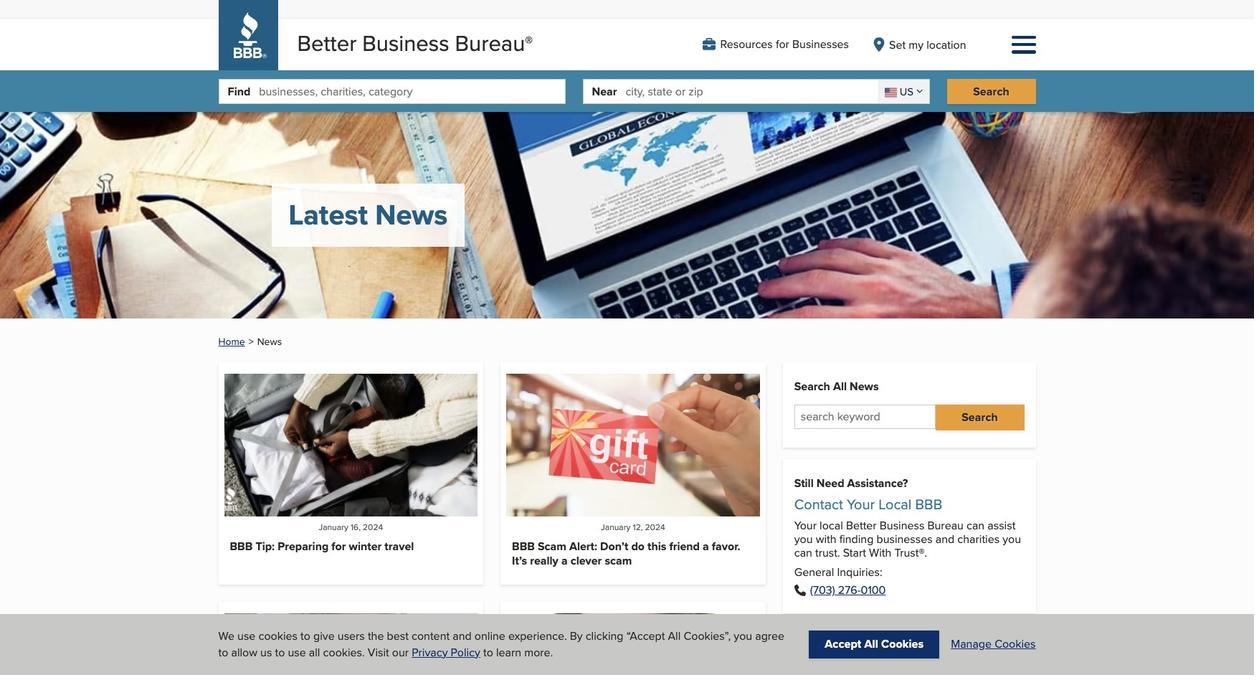 Task type: vqa. For each thing, say whether or not it's contained in the screenshot.
topmost on
no



Task type: describe. For each thing, give the bounding box(es) containing it.
bbb scam alert: don't do this friend a favor. it's really a clever scam link
[[512, 538, 741, 569]]

and inside still need assistance? contact your local bbb your local better business bureau can assist you with finding businesses and charities you can trust. start with trust®.
[[936, 531, 955, 547]]

trust®.
[[895, 545, 928, 561]]

to left allow
[[218, 644, 228, 660]]

0 horizontal spatial bureau
[[455, 27, 525, 59]]

businesses
[[793, 36, 849, 52]]

all inside 'we use cookies to give users the best content and online experience. by clicking "accept all cookies", you agree to allow us to use all cookies. visit our'
[[668, 628, 681, 644]]

set my location
[[890, 36, 967, 53]]

allow
[[231, 644, 258, 660]]

us
[[261, 644, 272, 660]]

latest
[[289, 194, 368, 236]]

additional resources
[[800, 641, 911, 658]]

we use cookies to give users the best content and online experience. by clicking "accept all cookies", you agree to allow us to use all cookies. visit our
[[218, 628, 785, 660]]

with
[[870, 545, 892, 561]]

0010-672 (307) link
[[811, 582, 886, 599]]

accept all cookies button
[[809, 631, 940, 658]]

12,
[[633, 521, 643, 533]]

congrove headshot image
[[507, 613, 760, 675]]

this
[[648, 538, 667, 555]]

1 vertical spatial search button
[[936, 405, 1025, 430]]

by
[[570, 628, 583, 644]]

general
[[795, 564, 835, 581]]

the
[[368, 628, 384, 644]]

near
[[592, 83, 617, 100]]

local
[[879, 493, 912, 514]]

clever
[[571, 552, 602, 569]]

672
[[838, 582, 858, 599]]

1 vertical spatial search
[[795, 378, 831, 395]]

"accept
[[627, 628, 665, 644]]

Find search field
[[259, 80, 565, 104]]

2 cookies from the left
[[995, 636, 1036, 652]]

0 horizontal spatial business
[[363, 27, 450, 59]]

winter
[[349, 538, 382, 555]]

do
[[632, 538, 645, 555]]

general inquiries:
[[795, 564, 883, 581]]

additional
[[800, 641, 854, 658]]

really
[[530, 552, 559, 569]]

january for don't
[[601, 521, 631, 533]]

best
[[387, 628, 409, 644]]

westhafer headshot image
[[224, 613, 478, 675]]

bbb scam alert: don't do this friend a favor. it's really a clever scam
[[512, 538, 741, 569]]

set
[[890, 36, 906, 53]]

trust.
[[816, 545, 841, 561]]

clicking
[[586, 628, 624, 644]]

0 horizontal spatial a
[[562, 552, 568, 569]]

cookies.
[[323, 644, 365, 660]]

home link
[[218, 335, 245, 349]]

0 vertical spatial for
[[776, 36, 790, 52]]

bbb for bbb tip: preparing for winter travel
[[230, 538, 253, 555]]

bbb tip: preparing for winter travel link
[[230, 538, 414, 555]]

resources for businesses link
[[703, 36, 849, 52]]

start
[[844, 545, 867, 561]]

privacy policy link
[[412, 644, 481, 660]]

january 12, 2024
[[601, 521, 666, 533]]

preparing
[[278, 538, 329, 555]]

better inside still need assistance? contact your local bbb your local better business bureau can assist you with finding businesses and charities you can trust. start with trust®.
[[846, 517, 877, 534]]

cookies
[[259, 628, 298, 644]]

2 horizontal spatial news
[[850, 378, 879, 395]]

policy
[[451, 644, 481, 660]]

0010-672 (307)
[[811, 582, 886, 599]]

US field
[[879, 80, 929, 104]]

to left give
[[301, 628, 311, 644]]

1 vertical spatial for
[[332, 538, 346, 555]]

privacy
[[412, 644, 448, 660]]

home
[[218, 335, 245, 349]]

more.
[[525, 644, 553, 660]]

(307)
[[811, 582, 836, 599]]

learn
[[496, 644, 522, 660]]

cookies",
[[684, 628, 731, 644]]

visit
[[368, 644, 389, 660]]

our
[[392, 644, 409, 660]]

inquiries:
[[838, 564, 883, 581]]

content
[[412, 628, 450, 644]]

better business bureau ®
[[297, 27, 533, 59]]

manage cookies
[[951, 636, 1036, 652]]

manage
[[951, 636, 992, 652]]

local
[[820, 517, 844, 534]]

and inside 'we use cookies to give users the best content and online experience. by clicking "accept all cookies", you agree to allow us to use all cookies. visit our'
[[453, 628, 472, 644]]

0 vertical spatial can
[[967, 517, 985, 534]]

bbb tip: preparing for winter travel
[[230, 538, 414, 555]]

privacy policy to learn more.
[[412, 644, 553, 660]]

with
[[816, 531, 837, 547]]

alert:
[[570, 538, 598, 555]]

friend
[[670, 538, 700, 555]]



Task type: locate. For each thing, give the bounding box(es) containing it.
1 vertical spatial bureau
[[928, 517, 964, 534]]

1 horizontal spatial january
[[601, 521, 631, 533]]

users
[[338, 628, 365, 644]]

travel
[[385, 538, 414, 555]]

bbb inside still need assistance? contact your local bbb your local better business bureau can assist you with finding businesses and charities you can trust. start with trust®.
[[916, 493, 943, 514]]

2 vertical spatial news
[[850, 378, 879, 395]]

1 horizontal spatial for
[[776, 36, 790, 52]]

don't
[[601, 538, 629, 555]]

resources for businesses
[[721, 36, 849, 52]]

and
[[936, 531, 955, 547], [453, 628, 472, 644]]

2 horizontal spatial all
[[865, 636, 879, 652]]

Near field
[[626, 80, 879, 104]]

1 horizontal spatial and
[[936, 531, 955, 547]]

®
[[525, 30, 533, 53]]

better
[[297, 27, 357, 59], [846, 517, 877, 534]]

business up find search field
[[363, 27, 450, 59]]

2024 right '16,'
[[363, 521, 383, 533]]

give
[[314, 628, 335, 644]]

business inside still need assistance? contact your local bbb your local better business bureau can assist you with finding businesses and charities you can trust. start with trust®.
[[880, 517, 925, 534]]

a
[[703, 538, 709, 555], [562, 552, 568, 569]]

use
[[238, 628, 256, 644], [288, 644, 306, 660]]

0 horizontal spatial all
[[668, 628, 681, 644]]

all inside button
[[865, 636, 879, 652]]

all up search all news field
[[834, 378, 847, 395]]

you
[[795, 531, 813, 547], [1003, 531, 1022, 547], [734, 628, 753, 644]]

a left favor.
[[703, 538, 709, 555]]

1 vertical spatial your
[[795, 517, 817, 534]]

january for for
[[319, 521, 349, 533]]

cookies right manage
[[995, 636, 1036, 652]]

your down 'assistance?'
[[847, 493, 875, 514]]

1 vertical spatial business
[[880, 517, 925, 534]]

it's
[[512, 552, 527, 569]]

0 vertical spatial your
[[847, 493, 875, 514]]

all
[[309, 644, 320, 660]]

1 horizontal spatial cookies
[[995, 636, 1036, 652]]

0 vertical spatial search button
[[947, 79, 1036, 104]]

for down january 16, 2024
[[332, 538, 346, 555]]

2 horizontal spatial you
[[1003, 531, 1022, 547]]

1 horizontal spatial business
[[880, 517, 925, 534]]

favor.
[[712, 538, 741, 555]]

resources right additional
[[857, 641, 911, 658]]

0 horizontal spatial for
[[332, 538, 346, 555]]

packing luggage baggage image
[[224, 374, 478, 517]]

your down the contact
[[795, 517, 817, 534]]

finding
[[840, 531, 874, 547]]

1 horizontal spatial all
[[834, 378, 847, 395]]

bbb left scam
[[512, 538, 535, 555]]

need
[[817, 475, 845, 491]]

1 horizontal spatial bureau
[[928, 517, 964, 534]]

1 horizontal spatial you
[[795, 531, 813, 547]]

1 horizontal spatial your
[[847, 493, 875, 514]]

0 horizontal spatial 2024
[[363, 521, 383, 533]]

2024 for winter
[[363, 521, 383, 533]]

all
[[834, 378, 847, 395], [668, 628, 681, 644], [865, 636, 879, 652]]

contact
[[795, 493, 844, 514]]

1 vertical spatial and
[[453, 628, 472, 644]]

0 horizontal spatial and
[[453, 628, 472, 644]]

to left learn
[[484, 644, 493, 660]]

2 vertical spatial search
[[962, 409, 999, 426]]

find
[[228, 83, 251, 100]]

2024
[[363, 521, 383, 533], [645, 521, 666, 533]]

0 horizontal spatial bbb
[[230, 538, 253, 555]]

bbb inside bbb scam alert: don't do this friend a favor. it's really a clever scam
[[512, 538, 535, 555]]

0 horizontal spatial you
[[734, 628, 753, 644]]

your
[[847, 493, 875, 514], [795, 517, 817, 534]]

2024 for do
[[645, 521, 666, 533]]

resources
[[721, 36, 773, 52], [857, 641, 911, 658]]

1 horizontal spatial a
[[703, 538, 709, 555]]

can left assist
[[967, 517, 985, 534]]

online
[[475, 628, 506, 644]]

bbb left tip:
[[230, 538, 253, 555]]

1 horizontal spatial better
[[846, 517, 877, 534]]

accept
[[825, 636, 862, 652]]

1 horizontal spatial can
[[967, 517, 985, 534]]

all right "accept
[[668, 628, 681, 644]]

all for accept
[[865, 636, 879, 652]]

search button
[[947, 79, 1036, 104], [936, 405, 1025, 430]]

business
[[363, 27, 450, 59], [880, 517, 925, 534]]

0 vertical spatial news
[[375, 194, 448, 236]]

can up general
[[795, 545, 813, 561]]

1 horizontal spatial resources
[[857, 641, 911, 658]]

0 horizontal spatial your
[[795, 517, 817, 534]]

1 2024 from the left
[[363, 521, 383, 533]]

can
[[967, 517, 985, 534], [795, 545, 813, 561]]

you inside 'we use cookies to give users the best content and online experience. by clicking "accept all cookies", you agree to allow us to use all cookies. visit our'
[[734, 628, 753, 644]]

scam
[[605, 552, 632, 569]]

2 2024 from the left
[[645, 521, 666, 533]]

2024 right 12,
[[645, 521, 666, 533]]

search all news
[[795, 378, 879, 395]]

to right us
[[275, 644, 285, 660]]

0 horizontal spatial january
[[319, 521, 349, 533]]

0 vertical spatial resources
[[721, 36, 773, 52]]

us
[[900, 84, 914, 99]]

0 horizontal spatial resources
[[721, 36, 773, 52]]

still need assistance? contact your local bbb your local better business bureau can assist you with finding businesses and charities you can trust. start with trust®.
[[795, 475, 1022, 561]]

experience.
[[509, 628, 567, 644]]

all right the accept
[[865, 636, 879, 652]]

search
[[974, 83, 1010, 100], [795, 378, 831, 395], [962, 409, 999, 426]]

january left '16,'
[[319, 521, 349, 533]]

Search All News field
[[795, 405, 936, 429]]

you right charities
[[1003, 531, 1022, 547]]

1 vertical spatial news
[[257, 335, 282, 349]]

0010-
[[858, 582, 886, 599]]

business down local
[[880, 517, 925, 534]]

and left online
[[453, 628, 472, 644]]

january 16, 2024
[[319, 521, 383, 533]]

2 january from the left
[[601, 521, 631, 533]]

0 vertical spatial bureau
[[455, 27, 525, 59]]

you left with
[[795, 531, 813, 547]]

0 horizontal spatial can
[[795, 545, 813, 561]]

0 horizontal spatial news
[[257, 335, 282, 349]]

0 horizontal spatial cookies
[[882, 636, 924, 652]]

january up don't
[[601, 521, 631, 533]]

use right we
[[238, 628, 256, 644]]

for left businesses
[[776, 36, 790, 52]]

businesses
[[877, 531, 933, 547]]

cookies right the accept
[[882, 636, 924, 652]]

1 vertical spatial better
[[846, 517, 877, 534]]

0 horizontal spatial use
[[238, 628, 256, 644]]

1 horizontal spatial news
[[375, 194, 448, 236]]

1 horizontal spatial 2024
[[645, 521, 666, 533]]

1 cookies from the left
[[882, 636, 924, 652]]

scam
[[538, 538, 567, 555]]

1 horizontal spatial use
[[288, 644, 306, 660]]

0 vertical spatial business
[[363, 27, 450, 59]]

and left charities
[[936, 531, 955, 547]]

my
[[909, 36, 924, 53]]

still
[[795, 475, 814, 491]]

1 horizontal spatial bbb
[[512, 538, 535, 555]]

resources up near field
[[721, 36, 773, 52]]

we
[[218, 628, 235, 644]]

agree
[[756, 628, 785, 644]]

bbb for bbb scam alert: don't do this friend a favor. it's really a clever scam
[[512, 538, 535, 555]]

bbb right local
[[916, 493, 943, 514]]

use left all
[[288, 644, 306, 660]]

0 vertical spatial search
[[974, 83, 1010, 100]]

charities
[[958, 531, 1000, 547]]

latest news
[[289, 194, 448, 236]]

red gift card image
[[507, 374, 760, 517]]

1 january from the left
[[319, 521, 349, 533]]

1 vertical spatial resources
[[857, 641, 911, 658]]

manage cookies button
[[951, 636, 1036, 653]]

you left agree
[[734, 628, 753, 644]]

accept all cookies
[[825, 636, 924, 652]]

bureau
[[455, 27, 525, 59], [928, 517, 964, 534]]

0 horizontal spatial better
[[297, 27, 357, 59]]

2 horizontal spatial bbb
[[916, 493, 943, 514]]

0 vertical spatial and
[[936, 531, 955, 547]]

location
[[927, 36, 967, 53]]

16,
[[351, 521, 361, 533]]

tip:
[[256, 538, 275, 555]]

all for search
[[834, 378, 847, 395]]

assistance?
[[848, 475, 908, 491]]

0 vertical spatial better
[[297, 27, 357, 59]]

1 vertical spatial can
[[795, 545, 813, 561]]

bureau inside still need assistance? contact your local bbb your local better business bureau can assist you with finding businesses and charities you can trust. start with trust®.
[[928, 517, 964, 534]]

to
[[301, 628, 311, 644], [218, 644, 228, 660], [275, 644, 285, 660], [484, 644, 493, 660]]

assist
[[988, 517, 1016, 534]]

a right really
[[562, 552, 568, 569]]



